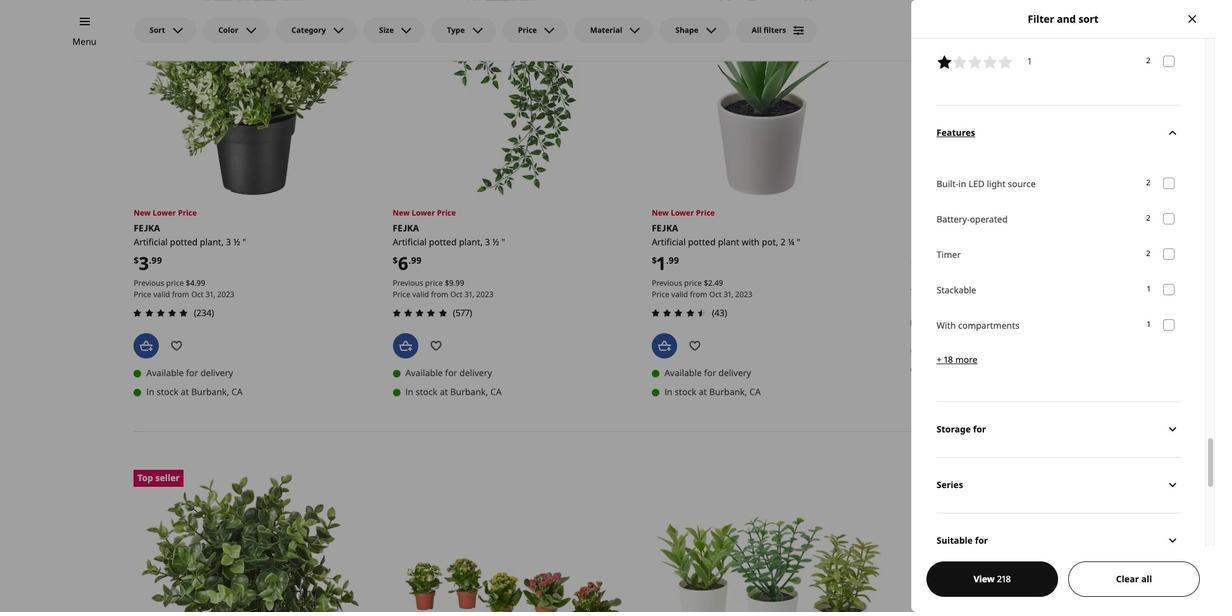 Task type: locate. For each thing, give the bounding box(es) containing it.
31, up '(43)'
[[724, 289, 733, 300]]

. inside new lower price fejka artificial potted plant, 3 ½ " $ 3 . 99
[[149, 254, 151, 266]]

price for 1
[[684, 278, 702, 289]]

fejka
[[134, 222, 160, 234], [393, 222, 419, 234], [652, 222, 678, 234]]

new lower price fejka artificial potted plant with pot, 2 ¼ " $ 1 . 99
[[652, 208, 800, 275]]

plant, for 6
[[459, 236, 483, 248]]

$ up review: 4.8 out of 5 stars. total reviews: 577 image
[[445, 278, 449, 289]]

99 up the previous price $ 4 . 99 price valid from oct 31, 2023
[[151, 254, 162, 266]]

fejka inside new lower price fejka artificial potted plant, 3 ½ " $ 3 . 99
[[134, 222, 160, 234]]

99 right 6
[[411, 254, 422, 266]]

built-in led light source
[[937, 178, 1036, 190]]

2 artificial from the left
[[393, 236, 427, 248]]

price inside the previous price $ 4 . 99 price valid from oct 31, 2023
[[134, 289, 151, 300]]

1 available for delivery from the left
[[146, 367, 233, 379]]

0 horizontal spatial ½
[[233, 236, 240, 248]]

from up review: 4.8 out of 5 stars. total reviews: 577 image
[[431, 289, 448, 300]]

$ up previous price $ 2 . 49 price valid from oct 31, 2023
[[652, 254, 657, 266]]

2 products element for timer
[[1146, 248, 1151, 260]]

price inside new lower price fejka artificial potted plant, 3 ½ " $ 6 . 99
[[437, 208, 456, 218]]

99 up previous price $ 2 . 49 price valid from oct 31, 2023
[[669, 254, 679, 266]]

2 potted from the left
[[429, 236, 457, 248]]

plant, inside new lower price fejka artificial potted plant, 3 ½ " $ 6 . 99
[[459, 236, 483, 248]]

31, inside the previous price $ 9 . 99 price valid from oct 31, 2023
[[465, 289, 474, 300]]

2 lower from the left
[[412, 208, 435, 218]]

3 plant, from the left
[[941, 236, 965, 248]]

1 horizontal spatial 31,
[[465, 289, 474, 300]]

review: 4.6 out of 5 stars. total reviews: 455 image
[[907, 283, 969, 298]]

31, up the (234)
[[206, 289, 215, 300]]

1 horizontal spatial price
[[425, 278, 443, 289]]

99 up the (234)
[[197, 278, 205, 289]]

valid for 6
[[412, 289, 429, 300]]

0 horizontal spatial available for delivery
[[146, 367, 233, 379]]

artificial inside new lower price fejka artificial potted plant with pot, 2 ¼ " $ 1 . 99
[[652, 236, 686, 248]]

1 horizontal spatial previous
[[393, 278, 423, 289]]

2 products element
[[1146, 55, 1151, 67], [1146, 177, 1151, 189], [1146, 213, 1151, 225], [1146, 248, 1151, 260]]

1 new from the left
[[134, 208, 151, 218]]

price inside the previous price $ 4 . 99 price valid from oct 31, 2023
[[166, 278, 184, 289]]

for
[[961, 345, 973, 357], [186, 367, 198, 379], [445, 367, 457, 379], [704, 367, 716, 379], [973, 424, 986, 436], [975, 535, 988, 547]]

for inside 'dropdown button'
[[973, 424, 986, 436]]

3 31, from the left
[[724, 289, 733, 300]]

2 horizontal spatial available for delivery
[[664, 367, 751, 379]]

1 fejka from the left
[[134, 222, 160, 234]]

0 horizontal spatial 4
[[190, 278, 195, 289]]

fejka inside new lower price fejka artificial potted plant with pot, 2 ¼ " $ 1 . 99
[[652, 222, 678, 234]]

2 from from the left
[[431, 289, 448, 300]]

$ inside the previous price $ 9 . 99 price valid from oct 31, 2023
[[445, 278, 449, 289]]

oct
[[191, 289, 204, 300], [450, 289, 463, 300], [709, 289, 722, 300]]

and
[[1057, 12, 1076, 26]]

oct down 9
[[450, 289, 463, 300]]

3 inside new lower price fejka artificial potted plant, 3 ½ " $ 6 . 99
[[485, 236, 490, 248]]

1 horizontal spatial from
[[431, 289, 448, 300]]

1 horizontal spatial available
[[405, 367, 443, 379]]

artificial for 6
[[393, 236, 427, 248]]

2023 inside previous price $ 2 . 49 price valid from oct 31, 2023
[[735, 289, 753, 300]]

previous down 6
[[393, 278, 423, 289]]

for right suitable
[[975, 535, 988, 547]]

. up the previous price $ 9 . 99 price valid from oct 31, 2023
[[409, 254, 411, 266]]

available down review: 4.8 out of 5 stars. total reviews: 577 image
[[405, 367, 443, 379]]

99 inside the previous price $ 4 . 99 price valid from oct 31, 2023
[[197, 278, 205, 289]]

potted
[[911, 236, 938, 248]]

available for delivery down the (234)
[[146, 367, 233, 379]]

4 up the (234)
[[190, 278, 195, 289]]

delivery for 1
[[719, 367, 751, 379]]

suitable for
[[937, 535, 988, 547]]

0 horizontal spatial potted
[[170, 236, 198, 248]]

1 horizontal spatial available for delivery
[[405, 367, 492, 379]]

1 horizontal spatial lower
[[412, 208, 435, 218]]

$ left 49 on the right top
[[704, 278, 708, 289]]

artificial inside new lower price fejka artificial potted plant, 3 ½ " $ 6 . 99
[[393, 236, 427, 248]]

0 vertical spatial 1 products element
[[1147, 284, 1151, 296]]

shape
[[676, 25, 699, 35]]

potted for 3
[[170, 236, 198, 248]]

0 horizontal spatial price
[[166, 278, 184, 289]]

1 1 products element from the top
[[1147, 284, 1151, 296]]

1 horizontal spatial 3
[[226, 236, 231, 248]]

all
[[752, 25, 762, 35]]

new inside new lower price fejka artificial potted plant with pot, 2 ¼ " $ 1 . 99
[[652, 208, 669, 218]]

2 for fourth the 2 products element from the bottom of the document containing 1
[[1146, 55, 1151, 66]]

½
[[233, 236, 240, 248], [492, 236, 499, 248]]

stackable
[[937, 284, 976, 296]]

valid up review: 4.8 out of 5 stars. total reviews: 234 image
[[153, 289, 170, 300]]

0 horizontal spatial from
[[172, 289, 189, 300]]

available for delivery down '(43)'
[[664, 367, 751, 379]]

49
[[715, 278, 723, 289]]

3 potted from the left
[[688, 236, 716, 248]]

0 horizontal spatial lower
[[153, 208, 176, 218]]

1 stars element
[[1028, 54, 1032, 69]]

99 right 9
[[456, 278, 464, 289]]

from
[[172, 289, 189, 300], [431, 289, 448, 300], [690, 289, 707, 300]]

1 plant, from the left
[[200, 236, 224, 248]]

2 horizontal spatial 31,
[[724, 289, 733, 300]]

2 previous from the left
[[393, 278, 423, 289]]

2 31, from the left
[[465, 289, 474, 300]]

document
[[911, 0, 1215, 569]]

from inside previous price $ 2 . 49 price valid from oct 31, 2023
[[690, 289, 707, 300]]

0 horizontal spatial previous
[[134, 278, 164, 289]]

burbank,
[[968, 364, 1006, 376], [191, 386, 229, 398], [450, 386, 488, 398], [709, 386, 747, 398]]

2 valid from the left
[[412, 289, 429, 300]]

2 for built-in led light source's the 2 products element
[[1146, 177, 1151, 188]]

valid up review: 4.8 out of 5 stars. total reviews: 577 image
[[412, 289, 429, 300]]

+ 18 more
[[937, 354, 978, 366]]

at for 3
[[181, 386, 189, 398]]

oct for 1
[[709, 289, 722, 300]]

2 products element for battery-operated
[[1146, 213, 1151, 225]]

from up review: 4.6 out of 5 stars. total reviews: 43 image on the right of the page
[[690, 289, 707, 300]]

0 horizontal spatial available
[[146, 367, 184, 379]]

price inside the previous price $ 9 . 99 price valid from oct 31, 2023
[[425, 278, 443, 289]]

price left 9
[[425, 278, 443, 289]]

31, inside previous price $ 2 . 49 price valid from oct 31, 2023
[[724, 289, 733, 300]]

available for delivery
[[146, 367, 233, 379], [405, 367, 492, 379], [664, 367, 751, 379]]

99 inside the previous price $ 9 . 99 price valid from oct 31, 2023
[[456, 278, 464, 289]]

2023 inside the previous price $ 9 . 99 price valid from oct 31, 2023
[[476, 289, 494, 300]]

0 horizontal spatial fejka
[[134, 222, 160, 234]]

3 for 3
[[226, 236, 231, 248]]

0 vertical spatial 4
[[967, 236, 972, 248]]

3 available from the left
[[664, 367, 702, 379]]

4 " from the left
[[974, 236, 978, 248]]

ca for 1
[[750, 386, 761, 398]]

price inside previous price $ 2 . 49 price valid from oct 31, 2023
[[652, 289, 669, 300]]

for right storage
[[973, 424, 986, 436]]

price
[[166, 278, 184, 289], [425, 278, 443, 289], [684, 278, 702, 289]]

3 " from the left
[[797, 236, 800, 248]]

1 price from the left
[[166, 278, 184, 289]]

ca
[[1009, 364, 1020, 376], [231, 386, 243, 398], [491, 386, 502, 398], [750, 386, 761, 398]]

1
[[1028, 55, 1032, 67], [657, 251, 666, 275], [1147, 284, 1151, 294], [1147, 319, 1151, 330]]

2 horizontal spatial potted
[[688, 236, 716, 248]]

2 1 products element from the top
[[1147, 319, 1151, 331]]

. up '(43)'
[[713, 278, 715, 289]]

plant, inside new lower price fejka artificial potted plant, 3 ½ " $ 3 . 99
[[200, 236, 224, 248]]

3 2023 from the left
[[735, 289, 753, 300]]

in stock at burbank, ca
[[924, 364, 1020, 376], [146, 386, 243, 398], [405, 386, 502, 398], [664, 386, 761, 398]]

3 fejka from the left
[[652, 222, 678, 234]]

+ 18 more button
[[937, 343, 1180, 376]]

new inside new lower price fejka artificial potted plant, 3 ½ " $ 6 . 99
[[393, 208, 410, 218]]

himalayamix
[[911, 222, 974, 234]]

oct for 6
[[450, 289, 463, 300]]

2 horizontal spatial lower
[[671, 208, 694, 218]]

plant, up timer
[[941, 236, 965, 248]]

menu
[[73, 35, 97, 47]]

lower
[[153, 208, 176, 218], [412, 208, 435, 218], [671, 208, 694, 218]]

0 horizontal spatial 3
[[139, 251, 149, 275]]

2 horizontal spatial plant,
[[941, 236, 965, 248]]

2 inside previous price $ 2 . 49 price valid from oct 31, 2023
[[708, 278, 713, 289]]

0 horizontal spatial plant,
[[200, 236, 224, 248]]

available for delivery down (577)
[[405, 367, 492, 379]]

for down '(43)'
[[704, 367, 716, 379]]

lower inside new lower price fejka artificial potted plant with pot, 2 ¼ " $ 1 . 99
[[671, 208, 694, 218]]

2 2023 from the left
[[476, 289, 494, 300]]

1 potted from the left
[[170, 236, 198, 248]]

artificial up 6
[[393, 236, 427, 248]]

potted for 6
[[429, 236, 457, 248]]

series
[[937, 479, 963, 491]]

shape button
[[660, 18, 730, 43]]

0 horizontal spatial 31,
[[206, 289, 215, 300]]

previous for 6
[[393, 278, 423, 289]]

4 down battery-operated
[[967, 236, 972, 248]]

$ inside new lower price fejka artificial potted plant, 3 ½ " $ 6 . 99
[[393, 254, 398, 266]]

1 products element
[[1147, 284, 1151, 296], [1147, 319, 1151, 331]]

. up the previous price $ 4 . 99 price valid from oct 31, 2023
[[149, 254, 151, 266]]

oct inside the previous price $ 9 . 99 price valid from oct 31, 2023
[[450, 289, 463, 300]]

stock for 3
[[157, 386, 178, 398]]

2023
[[217, 289, 234, 300], [476, 289, 494, 300], [735, 289, 753, 300]]

oct inside previous price $ 2 . 49 price valid from oct 31, 2023
[[709, 289, 722, 300]]

in for 3
[[146, 386, 154, 398]]

$ inside new lower price fejka artificial potted plant, 3 ½ " $ 3 . 99
[[134, 254, 139, 266]]

2 new from the left
[[393, 208, 410, 218]]

1 " from the left
[[242, 236, 246, 248]]

delivery
[[975, 345, 1008, 357], [200, 367, 233, 379], [460, 367, 492, 379], [719, 367, 751, 379]]

2 horizontal spatial previous
[[652, 278, 682, 289]]

price up review: 4.8 out of 5 stars. total reviews: 234 image
[[166, 278, 184, 289]]

2 horizontal spatial price
[[684, 278, 702, 289]]

previous up review: 4.6 out of 5 stars. total reviews: 43 image on the right of the page
[[652, 278, 682, 289]]

4 for .
[[190, 278, 195, 289]]

3 artificial from the left
[[652, 236, 686, 248]]

at for 1
[[699, 386, 707, 398]]

1 lower from the left
[[153, 208, 176, 218]]

more
[[956, 354, 978, 366]]

available down review: 4.8 out of 5 stars. total reviews: 234 image
[[146, 367, 184, 379]]

1 horizontal spatial artificial
[[393, 236, 427, 248]]

price left 49 on the right top
[[684, 278, 702, 289]]

from inside the previous price $ 4 . 99 price valid from oct 31, 2023
[[172, 289, 189, 300]]

previous up review: 4.8 out of 5 stars. total reviews: 234 image
[[134, 278, 164, 289]]

.
[[149, 254, 151, 266], [409, 254, 411, 266], [666, 254, 669, 266], [195, 278, 197, 289], [454, 278, 456, 289], [713, 278, 715, 289]]

fejka for 1
[[652, 222, 678, 234]]

3 oct from the left
[[709, 289, 722, 300]]

lower for 3
[[153, 208, 176, 218]]

2 for the 2 products element associated with timer
[[1146, 248, 1151, 259]]

2 horizontal spatial artificial
[[652, 236, 686, 248]]

1 products element for stackable
[[1147, 284, 1151, 296]]

potted inside new lower price fejka artificial potted plant with pot, 2 ¼ " $ 1 . 99
[[688, 236, 716, 248]]

in stock at burbank, ca for 3
[[146, 386, 243, 398]]

category
[[292, 25, 326, 35]]

artificial up the previous price $ 4 . 99 price valid from oct 31, 2023
[[134, 236, 168, 248]]

4 2 products element from the top
[[1146, 248, 1151, 260]]

price
[[518, 25, 537, 35], [178, 208, 197, 218], [437, 208, 456, 218], [696, 208, 715, 218], [134, 289, 151, 300], [393, 289, 410, 300], [652, 289, 669, 300]]

1 vertical spatial 1 products element
[[1147, 319, 1151, 331]]

valid inside the previous price $ 4 . 99 price valid from oct 31, 2023
[[153, 289, 170, 300]]

potted inside new lower price fejka artificial potted plant, 3 ½ " $ 6 . 99
[[429, 236, 457, 248]]

2 available from the left
[[405, 367, 443, 379]]

3 previous from the left
[[652, 278, 682, 289]]

99
[[151, 254, 162, 266], [411, 254, 422, 266], [669, 254, 679, 266], [929, 254, 939, 266], [197, 278, 205, 289], [456, 278, 464, 289]]

burbank, for 6
[[450, 386, 488, 398]]

3 valid from the left
[[671, 289, 688, 300]]

new lower price fejka artificial potted plant, 3 ½ " $ 3 . 99
[[134, 208, 246, 275]]

. up previous price $ 2 . 49 price valid from oct 31, 2023
[[666, 254, 669, 266]]

½ inside new lower price fejka artificial potted plant, 3 ½ " $ 3 . 99
[[233, 236, 240, 248]]

plant, up the previous price $ 9 . 99 price valid from oct 31, 2023
[[459, 236, 483, 248]]

2 ½ from the left
[[492, 236, 499, 248]]

from inside the previous price $ 9 . 99 price valid from oct 31, 2023
[[431, 289, 448, 300]]

2 " from the left
[[502, 236, 505, 248]]

valid inside previous price $ 2 . 49 price valid from oct 31, 2023
[[671, 289, 688, 300]]

1 horizontal spatial new
[[393, 208, 410, 218]]

oct down 49 on the right top
[[709, 289, 722, 300]]

2 horizontal spatial 2023
[[735, 289, 753, 300]]

1 horizontal spatial 4
[[967, 236, 972, 248]]

1 horizontal spatial plant,
[[459, 236, 483, 248]]

available down review: 4.6 out of 5 stars. total reviews: 43 image on the right of the page
[[664, 367, 702, 379]]

3 lower from the left
[[671, 208, 694, 218]]

3 new from the left
[[652, 208, 669, 218]]

potted up 9
[[429, 236, 457, 248]]

potted left plant
[[688, 236, 716, 248]]

fejka inside new lower price fejka artificial potted plant, 3 ½ " $ 6 . 99
[[393, 222, 419, 234]]

1 horizontal spatial valid
[[412, 289, 429, 300]]

31, inside the previous price $ 4 . 99 price valid from oct 31, 2023
[[206, 289, 215, 300]]

previous
[[134, 278, 164, 289], [393, 278, 423, 289], [652, 278, 682, 289]]

view
[[974, 573, 995, 585]]

previous inside the previous price $ 4 . 99 price valid from oct 31, 2023
[[134, 278, 164, 289]]

2 horizontal spatial from
[[690, 289, 707, 300]]

valid inside the previous price $ 9 . 99 price valid from oct 31, 2023
[[412, 289, 429, 300]]

3 2 products element from the top
[[1146, 213, 1151, 225]]

previous inside the previous price $ 9 . 99 price valid from oct 31, 2023
[[393, 278, 423, 289]]

2 for battery-operated's the 2 products element
[[1146, 213, 1151, 224]]

2 2 products element from the top
[[1146, 177, 1151, 189]]

delivery down '(43)'
[[719, 367, 751, 379]]

in stock at burbank, ca for 6
[[405, 386, 502, 398]]

price inside previous price $ 2 . 49 price valid from oct 31, 2023
[[684, 278, 702, 289]]

1 valid from the left
[[153, 289, 170, 300]]

2 available for delivery from the left
[[405, 367, 492, 379]]

3 price from the left
[[684, 278, 702, 289]]

delivery down the (234)
[[200, 367, 233, 379]]

3 from from the left
[[690, 289, 707, 300]]

1 2 products element from the top
[[1146, 55, 1151, 67]]

" inside new lower price fejka artificial potted plant with pot, 2 ¼ " $ 1 . 99
[[797, 236, 800, 248]]

previous inside previous price $ 2 . 49 price valid from oct 31, 2023
[[652, 278, 682, 289]]

color
[[218, 25, 238, 35]]

0 horizontal spatial artificial
[[134, 236, 168, 248]]

size
[[379, 25, 394, 35]]

battery-
[[937, 213, 970, 225]]

himalayamix potted plant, 4 "
[[911, 222, 978, 248]]

31,
[[206, 289, 215, 300], [465, 289, 474, 300], [724, 289, 733, 300]]

available for 3
[[146, 367, 184, 379]]

2 horizontal spatial fejka
[[652, 222, 678, 234]]

clear all
[[1116, 573, 1152, 585]]

led
[[969, 178, 985, 190]]

1 oct from the left
[[191, 289, 204, 300]]

lower inside new lower price fejka artificial potted plant, 3 ½ " $ 3 . 99
[[153, 208, 176, 218]]

potted
[[170, 236, 198, 248], [429, 236, 457, 248], [688, 236, 716, 248]]

plant,
[[200, 236, 224, 248], [459, 236, 483, 248], [941, 236, 965, 248]]

valid up review: 4.6 out of 5 stars. total reviews: 43 image on the right of the page
[[671, 289, 688, 300]]

1 previous from the left
[[134, 278, 164, 289]]

1 2023 from the left
[[217, 289, 234, 300]]

price inside the previous price $ 9 . 99 price valid from oct 31, 2023
[[393, 289, 410, 300]]

stock
[[934, 364, 956, 376], [157, 386, 178, 398], [416, 386, 438, 398], [675, 386, 697, 398]]

valid for 3
[[153, 289, 170, 300]]

2 oct from the left
[[450, 289, 463, 300]]

$ inside previous price $ 2 . 49 price valid from oct 31, 2023
[[704, 278, 708, 289]]

½ inside new lower price fejka artificial potted plant, 3 ½ " $ 6 . 99
[[492, 236, 499, 248]]

plant, up the previous price $ 4 . 99 price valid from oct 31, 2023
[[200, 236, 224, 248]]

in for 6
[[405, 386, 413, 398]]

. up (577)
[[454, 278, 456, 289]]

2 plant, from the left
[[459, 236, 483, 248]]

2 horizontal spatial valid
[[671, 289, 688, 300]]

new inside new lower price fejka artificial potted plant, 3 ½ " $ 3 . 99
[[134, 208, 151, 218]]

artificial inside new lower price fejka artificial potted plant, 3 ½ " $ 3 . 99
[[134, 236, 168, 248]]

"
[[242, 236, 246, 248], [502, 236, 505, 248], [797, 236, 800, 248], [974, 236, 978, 248]]

0 horizontal spatial 2023
[[217, 289, 234, 300]]

potted up the previous price $ 4 . 99 price valid from oct 31, 2023
[[170, 236, 198, 248]]

storage
[[937, 424, 971, 436]]

1 horizontal spatial oct
[[450, 289, 463, 300]]

potted for 1
[[688, 236, 716, 248]]

for inside dropdown button
[[975, 535, 988, 547]]

new for 3
[[134, 208, 151, 218]]

available for delivery for 6
[[405, 367, 492, 379]]

2 fejka from the left
[[393, 222, 419, 234]]

2 price from the left
[[425, 278, 443, 289]]

1 31, from the left
[[206, 289, 215, 300]]

3
[[226, 236, 231, 248], [485, 236, 490, 248], [139, 251, 149, 275]]

1 horizontal spatial 2023
[[476, 289, 494, 300]]

2 horizontal spatial new
[[652, 208, 669, 218]]

1 available from the left
[[146, 367, 184, 379]]

1 artificial from the left
[[134, 236, 168, 248]]

potted inside new lower price fejka artificial potted plant, 3 ½ " $ 3 . 99
[[170, 236, 198, 248]]

all filters button
[[736, 18, 817, 43]]

artificial up previous price $ 2 . 49 price valid from oct 31, 2023
[[652, 236, 686, 248]]

0 horizontal spatial valid
[[153, 289, 170, 300]]

2023 inside the previous price $ 4 . 99 price valid from oct 31, 2023
[[217, 289, 234, 300]]

plant, inside himalayamix potted plant, 4 "
[[941, 236, 965, 248]]

rotate 180 image
[[1165, 125, 1180, 141]]

4 inside the previous price $ 4 . 99 price valid from oct 31, 2023
[[190, 278, 195, 289]]

2 horizontal spatial available
[[664, 367, 702, 379]]

delivery down (577)
[[460, 367, 492, 379]]

from up review: 4.8 out of 5 stars. total reviews: 234 image
[[172, 289, 189, 300]]

$ up the previous price $ 9 . 99 price valid from oct 31, 2023
[[393, 254, 398, 266]]

2 horizontal spatial oct
[[709, 289, 722, 300]]

1 horizontal spatial ½
[[492, 236, 499, 248]]

4 inside himalayamix potted plant, 4 "
[[967, 236, 972, 248]]

in
[[924, 364, 932, 376], [146, 386, 154, 398], [405, 386, 413, 398], [664, 386, 673, 398]]

1 from from the left
[[172, 289, 189, 300]]

2
[[1146, 55, 1151, 66], [1146, 177, 1151, 188], [1146, 213, 1151, 224], [781, 236, 786, 248], [1146, 248, 1151, 259], [708, 278, 713, 289]]

size button
[[363, 18, 425, 43]]

available
[[146, 367, 184, 379], [405, 367, 443, 379], [664, 367, 702, 379]]

1 ½ from the left
[[233, 236, 240, 248]]

31, up (577)
[[465, 289, 474, 300]]

oct up the (234)
[[191, 289, 204, 300]]

oct inside the previous price $ 4 . 99 price valid from oct 31, 2023
[[191, 289, 204, 300]]

$
[[134, 254, 139, 266], [393, 254, 398, 266], [652, 254, 657, 266], [911, 254, 916, 266], [186, 278, 190, 289], [445, 278, 449, 289], [704, 278, 708, 289]]

clear
[[1116, 573, 1139, 585]]

clear all button
[[1068, 562, 1200, 597]]

1 vertical spatial 4
[[190, 278, 195, 289]]

$ up the previous price $ 4 . 99 price valid from oct 31, 2023
[[134, 254, 139, 266]]

1 horizontal spatial fejka
[[393, 222, 419, 234]]

. up the (234)
[[195, 278, 197, 289]]

" inside new lower price fejka artificial potted plant, 3 ½ " $ 3 . 99
[[242, 236, 246, 248]]

lower inside new lower price fejka artificial potted plant, 3 ½ " $ 6 . 99
[[412, 208, 435, 218]]

$ up review: 4.8 out of 5 stars. total reviews: 234 image
[[186, 278, 190, 289]]

0 horizontal spatial new
[[134, 208, 151, 218]]

at
[[958, 364, 966, 376], [181, 386, 189, 398], [440, 386, 448, 398], [699, 386, 707, 398]]

burbank, for 1
[[709, 386, 747, 398]]

1 horizontal spatial potted
[[429, 236, 457, 248]]

3 available for delivery from the left
[[664, 367, 751, 379]]

2 horizontal spatial 3
[[485, 236, 490, 248]]

previous price $ 2 . 49 price valid from oct 31, 2023
[[652, 278, 753, 300]]

2023 for "
[[735, 289, 753, 300]]

0 horizontal spatial oct
[[191, 289, 204, 300]]

material
[[590, 25, 622, 35]]



Task type: vqa. For each thing, say whether or not it's contained in the screenshot.


Task type: describe. For each thing, give the bounding box(es) containing it.
stock for 6
[[416, 386, 438, 398]]

3 for 6
[[485, 236, 490, 248]]

compare
[[1070, 24, 1108, 36]]

features
[[937, 127, 975, 139]]

suitable
[[937, 535, 973, 547]]

sort button
[[134, 18, 196, 43]]

. inside new lower price fejka artificial potted plant with pot, 2 ¼ " $ 1 . 99
[[666, 254, 669, 266]]

new for 1
[[652, 208, 669, 218]]

features button
[[937, 105, 1180, 161]]

1 for stackable's 1 products element
[[1147, 284, 1151, 294]]

2 products element for built-in led light source
[[1146, 177, 1151, 189]]

fejka for 3
[[134, 222, 160, 234]]

compartments
[[958, 319, 1020, 331]]

filter and sort
[[1028, 12, 1099, 26]]

2023 for 3
[[217, 289, 234, 300]]

previous for 3
[[134, 278, 164, 289]]

2 inside new lower price fejka artificial potted plant with pot, 2 ¼ " $ 1 . 99
[[781, 236, 786, 248]]

price inside new lower price fejka artificial potted plant with pot, 2 ¼ " $ 1 . 99
[[696, 208, 715, 218]]

artificial for 1
[[652, 236, 686, 248]]

review: 4.8 out of 5 stars. total reviews: 577 image
[[389, 306, 450, 321]]

$ inside new lower price fejka artificial potted plant with pot, 2 ¼ " $ 1 . 99
[[652, 254, 657, 266]]

price for 3
[[166, 278, 184, 289]]

battery-operated
[[937, 213, 1008, 225]]

(234)
[[194, 307, 214, 319]]

ca for 6
[[491, 386, 502, 398]]

price button
[[502, 18, 568, 43]]

category button
[[276, 18, 357, 43]]

$ inside the previous price $ 4 . 99 price valid from oct 31, 2023
[[186, 278, 190, 289]]

artificial for 3
[[134, 236, 168, 248]]

delivery for 6
[[460, 367, 492, 379]]

with compartments
[[937, 319, 1020, 331]]

in stock at burbank, ca for 1
[[664, 386, 761, 398]]

with
[[937, 319, 956, 331]]

available for delivery for 1
[[664, 367, 751, 379]]

sort
[[150, 25, 165, 35]]

at for 6
[[440, 386, 448, 398]]

filter
[[1028, 12, 1054, 26]]

$ down 'potted'
[[911, 254, 916, 266]]

series button
[[937, 457, 1180, 513]]

for right sold
[[961, 345, 973, 357]]

sold
[[941, 345, 959, 357]]

. inside new lower price fejka artificial potted plant, 3 ½ " $ 6 . 99
[[409, 254, 411, 266]]

for down (577)
[[445, 367, 457, 379]]

lower for 6
[[412, 208, 435, 218]]

built-
[[937, 178, 959, 190]]

previous for 1
[[652, 278, 682, 289]]

review: 4.6 out of 5 stars. total reviews: 43 image
[[648, 306, 709, 321]]

31, for 3
[[206, 289, 215, 300]]

9
[[449, 278, 454, 289]]

document containing 1
[[911, 0, 1215, 569]]

previous price $ 9 . 99 price valid from oct 31, 2023
[[393, 278, 494, 300]]

(577)
[[453, 307, 472, 319]]

not
[[924, 345, 939, 357]]

type button
[[431, 18, 496, 43]]

plant, for 3
[[200, 236, 224, 248]]

+
[[937, 354, 942, 366]]

99 inside new lower price fejka artificial potted plant, 3 ½ " $ 3 . 99
[[151, 254, 162, 266]]

99 inside new lower price fejka artificial potted plant with pot, 2 ¼ " $ 1 . 99
[[669, 254, 679, 266]]

from for 1
[[690, 289, 707, 300]]

½ for 3
[[233, 236, 240, 248]]

available for 1
[[664, 367, 702, 379]]

fejka for 6
[[393, 222, 419, 234]]

plant
[[718, 236, 739, 248]]

menu button
[[73, 35, 97, 49]]

from for 6
[[431, 289, 448, 300]]

(43)
[[712, 307, 727, 319]]

lower for 1
[[671, 208, 694, 218]]

1 inside new lower price fejka artificial potted plant with pot, 2 ¼ " $ 1 . 99
[[657, 251, 666, 275]]

2023 for 6
[[476, 289, 494, 300]]

31, for 1
[[724, 289, 733, 300]]

. inside the previous price $ 9 . 99 price valid from oct 31, 2023
[[454, 278, 456, 289]]

31, for 6
[[465, 289, 474, 300]]

with
[[742, 236, 760, 248]]

" inside himalayamix potted plant, 4 "
[[974, 236, 978, 248]]

oct for 3
[[191, 289, 204, 300]]

source
[[1008, 178, 1036, 190]]

99 down 'potted'
[[929, 254, 939, 266]]

storage for
[[937, 424, 986, 436]]

color button
[[203, 18, 269, 43]]

type
[[447, 25, 465, 35]]

storage for button
[[937, 402, 1180, 457]]

view 218
[[974, 573, 1011, 585]]

1 for 1 stars element
[[1028, 55, 1032, 67]]

in for 1
[[664, 386, 673, 398]]

from for 3
[[172, 289, 189, 300]]

delivery for 3
[[200, 367, 233, 379]]

new for 6
[[393, 208, 410, 218]]

material button
[[574, 18, 653, 43]]

1 products element for with compartments
[[1147, 319, 1151, 331]]

4 for "
[[967, 236, 972, 248]]

99 inside new lower price fejka artificial potted plant, 3 ½ " $ 6 . 99
[[411, 254, 422, 266]]

burbank, for 3
[[191, 386, 229, 398]]

ca for 3
[[231, 386, 243, 398]]

available for 6
[[405, 367, 443, 379]]

" inside new lower price fejka artificial potted plant, 3 ½ " $ 6 . 99
[[502, 236, 505, 248]]

18
[[944, 354, 953, 366]]

light
[[987, 178, 1006, 190]]

. inside previous price $ 2 . 49 price valid from oct 31, 2023
[[713, 278, 715, 289]]

available for delivery for 3
[[146, 367, 233, 379]]

sort and filter dialog
[[911, 0, 1215, 613]]

filters
[[764, 25, 786, 35]]

¼
[[788, 236, 794, 248]]

previous price $ 4 . 99 price valid from oct 31, 2023
[[134, 278, 234, 300]]

valid for 1
[[671, 289, 688, 300]]

timer
[[937, 249, 961, 261]]

in
[[959, 178, 966, 190]]

. inside the previous price $ 4 . 99 price valid from oct 31, 2023
[[195, 278, 197, 289]]

not sold for delivery
[[924, 345, 1008, 357]]

price inside new lower price fejka artificial potted plant, 3 ½ " $ 3 . 99
[[178, 208, 197, 218]]

all
[[1141, 573, 1152, 585]]

stock for 1
[[675, 386, 697, 398]]

½ for 6
[[492, 236, 499, 248]]

(455)
[[971, 284, 992, 296]]

6
[[398, 251, 409, 275]]

pot,
[[762, 236, 778, 248]]

for down the (234)
[[186, 367, 198, 379]]

price for 6
[[425, 278, 443, 289]]

new lower price fejka artificial potted plant, 3 ½ " $ 6 . 99
[[393, 208, 505, 275]]

delivery down compartments on the bottom right of the page
[[975, 345, 1008, 357]]

1 for 1 products element associated with with compartments
[[1147, 319, 1151, 330]]

suitable for button
[[937, 513, 1180, 569]]

218
[[997, 573, 1011, 585]]

all filters
[[752, 25, 786, 35]]

sort
[[1079, 12, 1099, 26]]

review: 4.8 out of 5 stars. total reviews: 234 image
[[130, 306, 191, 321]]

price inside popup button
[[518, 25, 537, 35]]

operated
[[970, 213, 1008, 225]]



